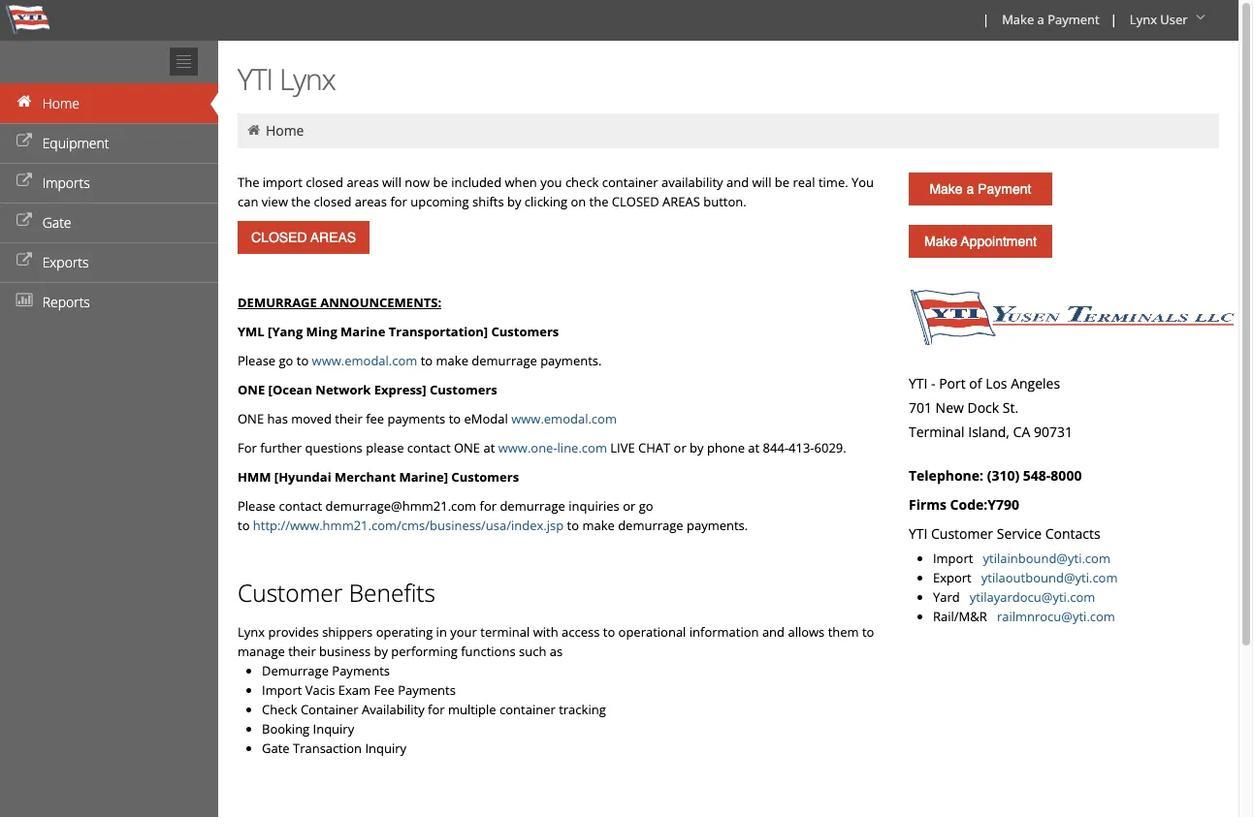 Task type: vqa. For each thing, say whether or not it's contained in the screenshot.


Task type: describe. For each thing, give the bounding box(es) containing it.
for further questions please contact one at www.one-line.com live chat or by phone at 844-413-6029.
[[238, 440, 847, 457]]

as
[[550, 643, 563, 661]]

on
[[571, 193, 586, 211]]

such
[[519, 643, 547, 661]]

inquiries
[[569, 498, 620, 515]]

line.com
[[558, 440, 607, 457]]

island,
[[969, 423, 1010, 441]]

1 horizontal spatial payments.
[[687, 517, 748, 535]]

los
[[986, 375, 1008, 393]]

www.one-line.com link
[[498, 440, 607, 457]]

contact inside the please contact demurrage@hmm21.com for demurrage inquiries or go to
[[279, 498, 322, 515]]

demurrage
[[262, 663, 329, 680]]

2 the from the left
[[590, 193, 609, 211]]

can
[[238, 193, 259, 211]]

1 vertical spatial make a payment
[[930, 181, 1032, 197]]

marine
[[341, 323, 386, 341]]

further
[[260, 440, 302, 457]]

1 vertical spatial payment
[[978, 181, 1032, 197]]

1 horizontal spatial home link
[[266, 121, 304, 140]]

user
[[1161, 11, 1188, 28]]

ca
[[1014, 423, 1031, 441]]

container inside "lynx provides shippers operating in your terminal with access to operational information and allows them to manage their business by performing functions such as demurrage payments import vacis exam fee payments check container availability for multiple container tracking booking inquiry gate transaction inquiry"
[[500, 702, 556, 719]]

questions
[[305, 440, 363, 457]]

time.
[[819, 174, 849, 191]]

railmnrocu@yti.com
[[997, 608, 1116, 626]]

service
[[997, 525, 1042, 543]]

availability
[[362, 702, 425, 719]]

by inside the import closed areas will now be included when you check container availability and will be real time.  you can view the closed areas for upcoming shifts by clicking on the closed areas button.
[[507, 193, 522, 211]]

now
[[405, 174, 430, 191]]

appointment
[[961, 234, 1037, 249]]

0 vertical spatial a
[[1038, 11, 1045, 28]]

1 vertical spatial www.emodal.com
[[512, 410, 617, 428]]

firms
[[909, 496, 947, 514]]

for
[[238, 440, 257, 457]]

yti for yti customer service contacts import ytilainbound@yti.com export ytilaoutbound@yti.com yard ytilayardocu@yti.com rail/m&r railmnrocu@yti.com
[[909, 525, 928, 543]]

for inside "lynx provides shippers operating in your terminal with access to operational information and allows them to manage their business by performing functions such as demurrage payments import vacis exam fee payments check container availability for multiple container tracking booking inquiry gate transaction inquiry"
[[428, 702, 445, 719]]

export
[[933, 570, 972, 587]]

access
[[562, 624, 600, 641]]

customer benefits
[[238, 577, 436, 609]]

413-
[[789, 440, 815, 457]]

1 will from the left
[[382, 174, 402, 191]]

2 vertical spatial demurrage
[[618, 517, 684, 535]]

check
[[262, 702, 297, 719]]

6029.
[[815, 440, 847, 457]]

view
[[262, 193, 288, 211]]

telephone:
[[909, 467, 984, 485]]

0 vertical spatial make
[[1002, 11, 1035, 28]]

demurrage inside the please contact demurrage@hmm21.com for demurrage inquiries or go to
[[500, 498, 566, 515]]

ytilayardocu@yti.com
[[970, 589, 1096, 606]]

8000
[[1051, 467, 1082, 485]]

emodal
[[464, 410, 508, 428]]

real
[[793, 174, 816, 191]]

announcements:
[[320, 294, 442, 311]]

st.
[[1003, 399, 1019, 417]]

1 | from the left
[[983, 11, 990, 28]]

844-
[[763, 440, 789, 457]]

ytilainbound@yti.com
[[983, 550, 1111, 568]]

in
[[436, 624, 447, 641]]

to down transportation]
[[421, 352, 433, 370]]

-
[[932, 375, 936, 393]]

please for please contact demurrage@hmm21.com for demurrage inquiries or go to
[[238, 498, 276, 515]]

external link image
[[15, 175, 34, 188]]

information
[[690, 624, 759, 641]]

0 vertical spatial demurrage
[[472, 352, 537, 370]]

1 vertical spatial customer
[[238, 577, 343, 609]]

90731
[[1034, 423, 1073, 441]]

has
[[267, 410, 288, 428]]

demurrage@hmm21.com
[[326, 498, 477, 515]]

0 vertical spatial payments
[[332, 663, 390, 680]]

ytilaoutbound@yti.com link
[[982, 570, 1118, 587]]

clicking
[[525, 193, 568, 211]]

1 vertical spatial make
[[583, 517, 615, 535]]

customers for one [ocean network express] customers
[[430, 381, 498, 399]]

go inside the please contact demurrage@hmm21.com for demurrage inquiries or go to
[[639, 498, 654, 515]]

the
[[238, 174, 259, 191]]

benefits
[[349, 577, 436, 609]]

0 vertical spatial or
[[674, 440, 687, 457]]

you
[[541, 174, 562, 191]]

one has moved their fee payments to emodal www.emodal.com
[[238, 410, 617, 428]]

lynx user link
[[1122, 0, 1218, 41]]

1 the from the left
[[291, 193, 311, 211]]

operational
[[619, 624, 686, 641]]

0 vertical spatial home
[[42, 94, 80, 113]]

2 vertical spatial one
[[454, 440, 480, 457]]

port
[[939, 375, 966, 393]]

please go to www.emodal.com to make demurrage payments.
[[238, 352, 602, 370]]

demurrage announcements:
[[238, 294, 442, 311]]

1 vertical spatial a
[[967, 181, 975, 197]]

[yang
[[268, 323, 303, 341]]

with
[[533, 624, 559, 641]]

to left emodal
[[449, 410, 461, 428]]

contacts
[[1046, 525, 1101, 543]]

1 vertical spatial home
[[266, 121, 304, 140]]

their inside "lynx provides shippers operating in your terminal with access to operational information and allows them to manage their business by performing functions such as demurrage payments import vacis exam fee payments check container availability for multiple container tracking booking inquiry gate transaction inquiry"
[[288, 643, 316, 661]]

please for please go to www.emodal.com to make demurrage payments.
[[238, 352, 276, 370]]

railmnrocu@yti.com link
[[997, 608, 1116, 626]]

http://www.hmm21.com/cms/business/usa/index.jsp to make demurrage payments.
[[253, 517, 748, 535]]

0 vertical spatial gate
[[42, 213, 71, 232]]

0 horizontal spatial make
[[436, 352, 469, 370]]

and inside the import closed areas will now be included when you check container availability and will be real time.  you can view the closed areas for upcoming shifts by clicking on the closed areas button.
[[727, 174, 749, 191]]

demurrage
[[238, 294, 317, 311]]

lynx for user
[[1130, 11, 1158, 28]]

1 horizontal spatial lynx
[[279, 59, 335, 99]]

gate link
[[0, 203, 218, 243]]

functions
[[461, 643, 516, 661]]

for inside the please contact demurrage@hmm21.com for demurrage inquiries or go to
[[480, 498, 497, 515]]

www.emodal.com link for one has moved their fee payments to emodal www.emodal.com
[[512, 410, 617, 428]]

of
[[970, 375, 982, 393]]

gate inside "lynx provides shippers operating in your terminal with access to operational information and allows them to manage their business by performing functions such as demurrage payments import vacis exam fee payments check container availability for multiple container tracking booking inquiry gate transaction inquiry"
[[262, 740, 290, 758]]

reports link
[[0, 282, 218, 322]]

http://www.hmm21.com/cms/business/usa/index.jsp
[[253, 517, 564, 535]]

moved
[[291, 410, 332, 428]]

make appointment
[[925, 234, 1037, 249]]

your
[[450, 624, 477, 641]]

payments
[[388, 410, 446, 428]]

live
[[611, 440, 635, 457]]

fee
[[374, 682, 395, 700]]

2 will from the left
[[752, 174, 772, 191]]

1 horizontal spatial contact
[[407, 440, 451, 457]]



Task type: locate. For each thing, give the bounding box(es) containing it.
one for one has moved their fee payments to emodal www.emodal.com
[[238, 410, 264, 428]]

1 vertical spatial areas
[[355, 193, 387, 211]]

and left allows
[[763, 624, 785, 641]]

please down yml on the top left
[[238, 352, 276, 370]]

1 horizontal spatial for
[[428, 702, 445, 719]]

marine]
[[399, 469, 448, 486]]

telephone: (310) 548-8000
[[909, 467, 1082, 485]]

payment left "lynx user"
[[1048, 11, 1100, 28]]

areas left upcoming
[[355, 193, 387, 211]]

gate up exports
[[42, 213, 71, 232]]

angle down image
[[1192, 11, 1211, 24]]

the right on
[[590, 193, 609, 211]]

0 horizontal spatial inquiry
[[313, 721, 354, 738]]

tracking
[[559, 702, 606, 719]]

1 vertical spatial for
[[480, 498, 497, 515]]

1 please from the top
[[238, 352, 276, 370]]

or right inquiries
[[623, 498, 636, 515]]

allows
[[788, 624, 825, 641]]

0 vertical spatial www.emodal.com link
[[312, 352, 418, 370]]

0 vertical spatial for
[[390, 193, 407, 211]]

gate
[[42, 213, 71, 232], [262, 740, 290, 758]]

or right chat
[[674, 440, 687, 457]]

yti for yti - port of los angeles 701 new dock st. terminal island, ca 90731
[[909, 375, 928, 393]]

external link image for equipment
[[15, 135, 34, 148]]

0 vertical spatial import
[[933, 550, 974, 568]]

container
[[301, 702, 359, 719]]

www.emodal.com up "www.one-line.com" link
[[512, 410, 617, 428]]

customers right transportation]
[[491, 323, 559, 341]]

lynx
[[1130, 11, 1158, 28], [279, 59, 335, 99], [238, 624, 265, 641]]

external link image inside exports link
[[15, 254, 34, 268]]

import inside "lynx provides shippers operating in your terminal with access to operational information and allows them to manage their business by performing functions such as demurrage payments import vacis exam fee payments check container availability for multiple container tracking booking inquiry gate transaction inquiry"
[[262, 682, 302, 700]]

exports link
[[0, 243, 218, 282]]

phone
[[707, 440, 745, 457]]

1 horizontal spatial will
[[752, 174, 772, 191]]

0 vertical spatial payment
[[1048, 11, 1100, 28]]

2 vertical spatial yti
[[909, 525, 928, 543]]

shippers
[[322, 624, 373, 641]]

0 vertical spatial please
[[238, 352, 276, 370]]

firms code:y790
[[909, 496, 1020, 514]]

1 horizontal spatial inquiry
[[365, 740, 407, 758]]

make down transportation]
[[436, 352, 469, 370]]

terminal
[[909, 423, 965, 441]]

1 vertical spatial container
[[500, 702, 556, 719]]

3 external link image from the top
[[15, 254, 34, 268]]

by left phone
[[690, 440, 704, 457]]

1 horizontal spatial and
[[763, 624, 785, 641]]

to right them
[[863, 624, 875, 641]]

import up check
[[262, 682, 302, 700]]

one
[[238, 381, 265, 399], [238, 410, 264, 428], [454, 440, 480, 457]]

to down hmm
[[238, 517, 250, 535]]

to down inquiries
[[567, 517, 579, 535]]

1 horizontal spatial a
[[1038, 11, 1045, 28]]

yti
[[238, 59, 273, 99], [909, 375, 928, 393], [909, 525, 928, 543]]

home down yti lynx
[[266, 121, 304, 140]]

payments up exam on the left of page
[[332, 663, 390, 680]]

and up button.
[[727, 174, 749, 191]]

be left real
[[775, 174, 790, 191]]

exports
[[42, 253, 89, 272]]

for down 'now' at top left
[[390, 193, 407, 211]]

the import closed areas will now be included when you check container availability and will be real time.  you can view the closed areas for upcoming shifts by clicking on the closed areas button.
[[238, 174, 874, 211]]

container inside the import closed areas will now be included when you check container availability and will be real time.  you can view the closed areas for upcoming shifts by clicking on the closed areas button.
[[602, 174, 658, 191]]

1 vertical spatial www.emodal.com link
[[512, 410, 617, 428]]

container left tracking
[[500, 702, 556, 719]]

the
[[291, 193, 311, 211], [590, 193, 609, 211]]

0 vertical spatial lynx
[[1130, 11, 1158, 28]]

0 vertical spatial www.emodal.com
[[312, 352, 418, 370]]

for inside the import closed areas will now be included when you check container availability and will be real time.  you can view the closed areas for upcoming shifts by clicking on the closed areas button.
[[390, 193, 407, 211]]

home image up the at the left top of the page
[[245, 123, 262, 137]]

at
[[484, 440, 495, 457], [748, 440, 760, 457]]

areas
[[347, 174, 379, 191], [355, 193, 387, 211]]

http://www.hmm21.com/cms/business/usa/index.jsp link
[[253, 517, 564, 535]]

0 vertical spatial areas
[[347, 174, 379, 191]]

1 vertical spatial lynx
[[279, 59, 335, 99]]

0 horizontal spatial gate
[[42, 213, 71, 232]]

make
[[1002, 11, 1035, 28], [930, 181, 963, 197], [925, 234, 958, 249]]

fee
[[366, 410, 384, 428]]

2 | from the left
[[1111, 11, 1118, 28]]

hmm [hyundai merchant marine] customers
[[238, 469, 519, 486]]

0 vertical spatial by
[[507, 193, 522, 211]]

1 at from the left
[[484, 440, 495, 457]]

network
[[316, 381, 371, 399]]

0 horizontal spatial home image
[[15, 95, 34, 109]]

www.emodal.com
[[312, 352, 418, 370], [512, 410, 617, 428]]

import up export on the right bottom
[[933, 550, 974, 568]]

www.emodal.com link up "www.one-line.com" link
[[512, 410, 617, 428]]

or inside the please contact demurrage@hmm21.com for demurrage inquiries or go to
[[623, 498, 636, 515]]

0 vertical spatial make a payment link
[[994, 0, 1107, 41]]

their left fee
[[335, 410, 363, 428]]

external link image up bar chart image
[[15, 254, 34, 268]]

1 horizontal spatial payments
[[398, 682, 456, 700]]

2 vertical spatial external link image
[[15, 254, 34, 268]]

1 vertical spatial payments
[[398, 682, 456, 700]]

by down the when
[[507, 193, 522, 211]]

contact down one has moved their fee payments to emodal www.emodal.com
[[407, 440, 451, 457]]

1 horizontal spatial make
[[583, 517, 615, 535]]

1 horizontal spatial home
[[266, 121, 304, 140]]

one [ocean network express] customers
[[238, 381, 498, 399]]

home link up the equipment
[[0, 83, 218, 123]]

0 vertical spatial make
[[436, 352, 469, 370]]

at down emodal
[[484, 440, 495, 457]]

home image up external link icon
[[15, 95, 34, 109]]

demurrage up http://www.hmm21.com/cms/business/usa/index.jsp to make demurrage payments.
[[500, 498, 566, 515]]

payments
[[332, 663, 390, 680], [398, 682, 456, 700]]

exam
[[338, 682, 371, 700]]

new
[[936, 399, 964, 417]]

0 horizontal spatial a
[[967, 181, 975, 197]]

imports
[[42, 174, 90, 192]]

0 horizontal spatial payments.
[[541, 352, 602, 370]]

0 vertical spatial go
[[279, 352, 293, 370]]

by
[[507, 193, 522, 211], [690, 440, 704, 457], [374, 643, 388, 661]]

will
[[382, 174, 402, 191], [752, 174, 772, 191]]

1 vertical spatial inquiry
[[365, 740, 407, 758]]

and inside "lynx provides shippers operating in your terminal with access to operational information and allows them to manage their business by performing functions such as demurrage payments import vacis exam fee payments check container availability for multiple container tracking booking inquiry gate transaction inquiry"
[[763, 624, 785, 641]]

make
[[436, 352, 469, 370], [583, 517, 615, 535]]

home up the equipment
[[42, 94, 80, 113]]

1 external link image from the top
[[15, 135, 34, 148]]

external link image up external link icon
[[15, 135, 34, 148]]

1 horizontal spatial be
[[775, 174, 790, 191]]

customers for hmm [hyundai merchant marine] customers
[[452, 469, 519, 486]]

1 vertical spatial external link image
[[15, 214, 34, 228]]

vacis
[[305, 682, 335, 700]]

make appointment link
[[909, 225, 1053, 258]]

to up "[ocean"
[[297, 352, 309, 370]]

external link image
[[15, 135, 34, 148], [15, 214, 34, 228], [15, 254, 34, 268]]

for left multiple
[[428, 702, 445, 719]]

external link image for gate
[[15, 214, 34, 228]]

0 vertical spatial customer
[[932, 525, 994, 543]]

go down [yang
[[279, 352, 293, 370]]

0 vertical spatial home image
[[15, 95, 34, 109]]

external link image inside equipment link
[[15, 135, 34, 148]]

container up closed
[[602, 174, 658, 191]]

customers up http://www.hmm21.com/cms/business/usa/index.jsp to make demurrage payments.
[[452, 469, 519, 486]]

|
[[983, 11, 990, 28], [1111, 11, 1118, 28]]

0 horizontal spatial contact
[[279, 498, 322, 515]]

by down operating
[[374, 643, 388, 661]]

equipment link
[[0, 123, 218, 163]]

www.emodal.com link down marine
[[312, 352, 418, 370]]

one for one [ocean network express] customers
[[238, 381, 265, 399]]

701
[[909, 399, 932, 417]]

areas left 'now' at top left
[[347, 174, 379, 191]]

(310)
[[987, 467, 1020, 485]]

closed right import
[[306, 174, 344, 191]]

operating
[[376, 624, 433, 641]]

payment up appointment
[[978, 181, 1032, 197]]

1 vertical spatial one
[[238, 410, 264, 428]]

yti lynx
[[238, 59, 335, 99]]

1 horizontal spatial import
[[933, 550, 974, 568]]

shifts
[[473, 193, 504, 211]]

yti inside yti customer service contacts import ytilainbound@yti.com export ytilaoutbound@yti.com yard ytilayardocu@yti.com rail/m&r railmnrocu@yti.com
[[909, 525, 928, 543]]

0 vertical spatial payments.
[[541, 352, 602, 370]]

1 horizontal spatial go
[[639, 498, 654, 515]]

2 please from the top
[[238, 498, 276, 515]]

1 horizontal spatial or
[[674, 440, 687, 457]]

when
[[505, 174, 537, 191]]

lynx for provides
[[238, 624, 265, 641]]

1 be from the left
[[433, 174, 448, 191]]

external link image inside 'gate' link
[[15, 214, 34, 228]]

inquiry down availability
[[365, 740, 407, 758]]

import inside yti customer service contacts import ytilainbound@yti.com export ytilaoutbound@yti.com yard ytilayardocu@yti.com rail/m&r railmnrocu@yti.com
[[933, 550, 974, 568]]

1 horizontal spatial the
[[590, 193, 609, 211]]

one left "[ocean"
[[238, 381, 265, 399]]

0 vertical spatial container
[[602, 174, 658, 191]]

payments up availability
[[398, 682, 456, 700]]

0 horizontal spatial home link
[[0, 83, 218, 123]]

express]
[[374, 381, 427, 399]]

1 vertical spatial home image
[[245, 123, 262, 137]]

gate down booking
[[262, 740, 290, 758]]

home link down yti lynx
[[266, 121, 304, 140]]

demurrage
[[472, 352, 537, 370], [500, 498, 566, 515], [618, 517, 684, 535]]

2 at from the left
[[748, 440, 760, 457]]

lynx provides shippers operating in your terminal with access to operational information and allows them to manage their business by performing functions such as demurrage payments import vacis exam fee payments check container availability for multiple container tracking booking inquiry gate transaction inquiry
[[238, 624, 875, 758]]

inquiry down 'container'
[[313, 721, 354, 738]]

payments. down phone
[[687, 517, 748, 535]]

customer down firms code:y790
[[932, 525, 994, 543]]

1 vertical spatial import
[[262, 682, 302, 700]]

hmm
[[238, 469, 271, 486]]

home link
[[0, 83, 218, 123], [266, 121, 304, 140]]

at left 844-
[[748, 440, 760, 457]]

1 vertical spatial make a payment link
[[909, 173, 1053, 206]]

1 vertical spatial their
[[288, 643, 316, 661]]

external link image for exports
[[15, 254, 34, 268]]

0 horizontal spatial go
[[279, 352, 293, 370]]

closed right view
[[314, 193, 352, 211]]

0 vertical spatial their
[[335, 410, 363, 428]]

inquiry
[[313, 721, 354, 738], [365, 740, 407, 758]]

0 horizontal spatial by
[[374, 643, 388, 661]]

will left 'now' at top left
[[382, 174, 402, 191]]

1 vertical spatial closed
[[314, 193, 352, 211]]

yti inside yti - port of los angeles 701 new dock st. terminal island, ca 90731
[[909, 375, 928, 393]]

1 horizontal spatial www.emodal.com
[[512, 410, 617, 428]]

check
[[566, 174, 599, 191]]

0 vertical spatial and
[[727, 174, 749, 191]]

business
[[319, 643, 371, 661]]

2 horizontal spatial for
[[480, 498, 497, 515]]

make a payment
[[1002, 11, 1100, 28], [930, 181, 1032, 197]]

please inside the please contact demurrage@hmm21.com for demurrage inquiries or go to
[[238, 498, 276, 515]]

ming
[[306, 323, 337, 341]]

please down hmm
[[238, 498, 276, 515]]

make for make appointment link
[[925, 234, 958, 249]]

1 horizontal spatial at
[[748, 440, 760, 457]]

0 horizontal spatial payments
[[332, 663, 390, 680]]

by inside "lynx provides shippers operating in your terminal with access to operational information and allows them to manage their business by performing functions such as demurrage payments import vacis exam fee payments check container availability for multiple container tracking booking inquiry gate transaction inquiry"
[[374, 643, 388, 661]]

2 vertical spatial for
[[428, 702, 445, 719]]

contact down [hyundai
[[279, 498, 322, 515]]

0 horizontal spatial will
[[382, 174, 402, 191]]

1 vertical spatial and
[[763, 624, 785, 641]]

1 vertical spatial or
[[623, 498, 636, 515]]

yard
[[933, 589, 960, 606]]

2 be from the left
[[775, 174, 790, 191]]

customer inside yti customer service contacts import ytilainbound@yti.com export ytilaoutbound@yti.com yard ytilayardocu@yti.com rail/m&r railmnrocu@yti.com
[[932, 525, 994, 543]]

yti for yti lynx
[[238, 59, 273, 99]]

one left has
[[238, 410, 264, 428]]

0 horizontal spatial their
[[288, 643, 316, 661]]

payments.
[[541, 352, 602, 370], [687, 517, 748, 535]]

0 horizontal spatial the
[[291, 193, 311, 211]]

dock
[[968, 399, 1000, 417]]

2 external link image from the top
[[15, 214, 34, 228]]

1 vertical spatial by
[[690, 440, 704, 457]]

make down inquiries
[[583, 517, 615, 535]]

please contact demurrage@hmm21.com for demurrage inquiries or go to
[[238, 498, 654, 535]]

0 vertical spatial closed
[[306, 174, 344, 191]]

payments. up line.com
[[541, 352, 602, 370]]

0 horizontal spatial www.emodal.com link
[[312, 352, 418, 370]]

them
[[828, 624, 859, 641]]

0 horizontal spatial payment
[[978, 181, 1032, 197]]

1 vertical spatial gate
[[262, 740, 290, 758]]

terminal
[[481, 624, 530, 641]]

1 horizontal spatial www.emodal.com link
[[512, 410, 617, 428]]

be up upcoming
[[433, 174, 448, 191]]

lynx user
[[1130, 11, 1188, 28]]

be
[[433, 174, 448, 191], [775, 174, 790, 191]]

0 vertical spatial make a payment
[[1002, 11, 1100, 28]]

0 horizontal spatial at
[[484, 440, 495, 457]]

0 horizontal spatial |
[[983, 11, 990, 28]]

one down emodal
[[454, 440, 480, 457]]

make for make a payment link to the bottom
[[930, 181, 963, 197]]

0 horizontal spatial customer
[[238, 577, 343, 609]]

2 vertical spatial by
[[374, 643, 388, 661]]

import
[[263, 174, 303, 191]]

1 vertical spatial customers
[[430, 381, 498, 399]]

customers
[[491, 323, 559, 341], [430, 381, 498, 399], [452, 469, 519, 486]]

for up http://www.hmm21.com/cms/business/usa/index.jsp to make demurrage payments.
[[480, 498, 497, 515]]

1 vertical spatial contact
[[279, 498, 322, 515]]

lynx inside "lynx provides shippers operating in your terminal with access to operational information and allows them to manage their business by performing functions such as demurrage payments import vacis exam fee payments check container availability for multiple container tracking booking inquiry gate transaction inquiry"
[[238, 624, 265, 641]]

customer
[[932, 525, 994, 543], [238, 577, 343, 609]]

0 vertical spatial customers
[[491, 323, 559, 341]]

to inside the please contact demurrage@hmm21.com for demurrage inquiries or go to
[[238, 517, 250, 535]]

1 horizontal spatial gate
[[262, 740, 290, 758]]

closed
[[612, 193, 660, 211]]

provides
[[268, 624, 319, 641]]

their up demurrage
[[288, 643, 316, 661]]

demurrage up emodal
[[472, 352, 537, 370]]

go right inquiries
[[639, 498, 654, 515]]

included
[[451, 174, 502, 191]]

booking
[[262, 721, 310, 738]]

customer up provides
[[238, 577, 343, 609]]

please
[[238, 352, 276, 370], [238, 498, 276, 515]]

www.emodal.com link for to make demurrage payments.
[[312, 352, 418, 370]]

1 horizontal spatial their
[[335, 410, 363, 428]]

demurrage down inquiries
[[618, 517, 684, 535]]

www.emodal.com down marine
[[312, 352, 418, 370]]

0 vertical spatial inquiry
[[313, 721, 354, 738]]

1 vertical spatial yti
[[909, 375, 928, 393]]

yml [yang ming marine transportation] customers
[[238, 323, 559, 341]]

to right the access
[[603, 624, 615, 641]]

0 vertical spatial external link image
[[15, 135, 34, 148]]

2 vertical spatial customers
[[452, 469, 519, 486]]

external link image down external link icon
[[15, 214, 34, 228]]

None submit
[[238, 221, 370, 254]]

will left real
[[752, 174, 772, 191]]

1 horizontal spatial container
[[602, 174, 658, 191]]

0 horizontal spatial www.emodal.com
[[312, 352, 418, 370]]

bar chart image
[[15, 294, 34, 308]]

the right view
[[291, 193, 311, 211]]

rail/m&r
[[933, 608, 988, 626]]

ytilaoutbound@yti.com
[[982, 570, 1118, 587]]

1 vertical spatial make
[[930, 181, 963, 197]]

manage
[[238, 643, 285, 661]]

customers up emodal
[[430, 381, 498, 399]]

equipment
[[42, 134, 109, 152]]

0 horizontal spatial lynx
[[238, 624, 265, 641]]

button.
[[704, 193, 747, 211]]

home image
[[15, 95, 34, 109], [245, 123, 262, 137]]

lynx inside "link"
[[1130, 11, 1158, 28]]

[hyundai
[[274, 469, 331, 486]]



